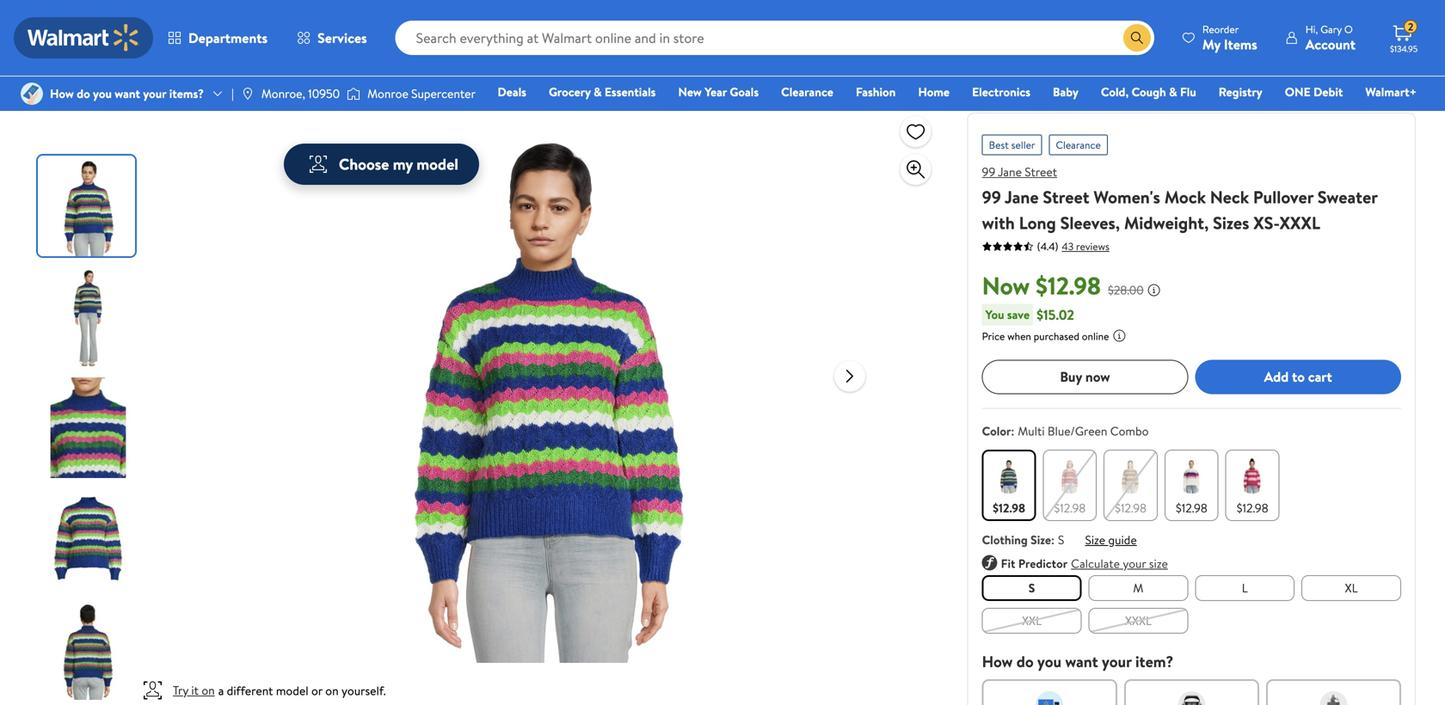 Task type: locate. For each thing, give the bounding box(es) containing it.
size up calculate
[[1085, 531, 1105, 548]]

want down xxl button at the bottom right of page
[[1065, 651, 1098, 672]]

add to cart
[[1264, 367, 1332, 386]]

& left flu
[[1169, 83, 1177, 100]]

0 vertical spatial do
[[77, 85, 90, 102]]

0 vertical spatial clearance
[[781, 83, 833, 100]]

your left the size
[[1123, 555, 1146, 572]]

0 horizontal spatial s
[[1029, 580, 1035, 596]]

widget
[[982, 555, 1401, 572]]

items?
[[169, 85, 204, 102]]

xxl button
[[982, 608, 1082, 634]]

registry link
[[1211, 83, 1270, 101]]

combo
[[1110, 423, 1149, 439]]

intent image for shipping image
[[1036, 691, 1063, 705]]

1 horizontal spatial size
[[1085, 531, 1105, 548]]

on right or
[[325, 682, 339, 699]]

sweaters
[[421, 9, 468, 26]]

0 horizontal spatial &
[[594, 83, 602, 100]]

1 99 from the top
[[982, 163, 995, 180]]

essentials
[[605, 83, 656, 100]]

1 horizontal spatial  image
[[241, 87, 254, 101]]

1 horizontal spatial &
[[1169, 83, 1177, 100]]

street up sleeves, at the top right
[[1043, 185, 1089, 209]]

baby link
[[1045, 83, 1086, 101]]

clothing for clothing / womens clothing
[[29, 9, 74, 26]]

midweight,
[[1124, 211, 1209, 235]]

street
[[1025, 163, 1057, 180], [1043, 185, 1089, 209]]

1 vertical spatial street
[[1043, 185, 1089, 209]]

you down walmart image
[[93, 85, 112, 102]]

1 vertical spatial do
[[1016, 651, 1034, 672]]

cold,
[[1101, 83, 1129, 100]]

$28.00
[[1108, 282, 1144, 298]]

0 vertical spatial want
[[115, 85, 140, 102]]

m
[[1133, 580, 1144, 596]]

1 vertical spatial s
[[1029, 580, 1035, 596]]

1 vertical spatial want
[[1065, 651, 1098, 672]]

next media item image
[[839, 366, 860, 387]]

 image right the 10950
[[347, 85, 361, 102]]

clothing left /
[[29, 9, 74, 26]]

 image
[[21, 83, 43, 105], [347, 85, 361, 102], [241, 87, 254, 101]]

baby
[[1053, 83, 1079, 100]]

jane down best seller
[[998, 163, 1022, 180]]

color : multi blue/green combo
[[982, 423, 1149, 439]]

:
[[1011, 423, 1014, 439], [1051, 531, 1055, 548]]

it
[[191, 682, 199, 699]]

one debit
[[1285, 83, 1343, 100]]

1 & from the left
[[594, 83, 602, 100]]

your left items?
[[143, 85, 166, 102]]

how for how do you want your item?
[[982, 651, 1013, 672]]

clearance link
[[773, 83, 841, 101]]

do
[[77, 85, 90, 102], [1016, 651, 1034, 672]]

xxxl down m button
[[1125, 612, 1152, 629]]

99 down best
[[982, 163, 995, 180]]

99 jane street women's mock neck pullover sweater with long sleeves, midweight, sizes xs-xxxl - image 1 of 5 image
[[38, 156, 138, 256]]

1 horizontal spatial xxxl
[[1280, 211, 1320, 235]]

$134.95
[[1390, 43, 1418, 55]]

0 horizontal spatial size
[[1031, 531, 1051, 548]]

buy now button
[[982, 360, 1188, 394]]

: up predictor
[[1051, 531, 1055, 548]]

1 horizontal spatial clearance
[[1056, 138, 1101, 152]]

2 & from the left
[[1169, 83, 1177, 100]]

monroe
[[367, 85, 408, 102]]

xxxl down pullover
[[1280, 211, 1320, 235]]

walmart image
[[28, 24, 139, 52]]

0 horizontal spatial  image
[[21, 83, 43, 105]]

1 horizontal spatial model
[[416, 154, 458, 175]]

how do you want your item?
[[982, 651, 1173, 672]]

/
[[81, 9, 86, 26]]

sleeves,
[[1060, 211, 1120, 235]]

1 vertical spatial how
[[982, 651, 1013, 672]]

clothing for clothing size : s
[[982, 531, 1028, 548]]

clearance down search search box
[[781, 83, 833, 100]]

1 vertical spatial 99
[[982, 185, 1001, 209]]

1 horizontal spatial clothing
[[140, 9, 185, 26]]

my
[[393, 154, 413, 175]]

xl button
[[1302, 575, 1401, 601]]

online
[[1082, 329, 1109, 343]]

choose my model
[[339, 154, 458, 175]]

womens up services in the left top of the page
[[316, 9, 361, 26]]

0 horizontal spatial clothing
[[29, 9, 74, 26]]

your for item?
[[1102, 651, 1132, 672]]

want for item?
[[1065, 651, 1098, 672]]

best
[[989, 138, 1009, 152]]

0 horizontal spatial xxxl
[[1125, 612, 1152, 629]]

add
[[1264, 367, 1289, 386]]

size
[[1031, 531, 1051, 548], [1085, 531, 1105, 548]]

reorder my items
[[1202, 22, 1257, 54]]

how down xxl button at the bottom right of page
[[982, 651, 1013, 672]]

xs-
[[1253, 211, 1280, 235]]

cough
[[1132, 83, 1166, 100]]

0 vertical spatial model
[[416, 154, 458, 175]]

street down seller
[[1025, 163, 1057, 180]]

1 horizontal spatial :
[[1051, 531, 1055, 548]]

s
[[1058, 531, 1064, 548], [1029, 580, 1035, 596]]

electronics
[[972, 83, 1030, 100]]

size up predictor
[[1031, 531, 1051, 548]]

clearance down baby link
[[1056, 138, 1101, 152]]

try it on button
[[173, 677, 215, 704]]

$12.98
[[1036, 269, 1101, 302], [993, 500, 1025, 516], [1054, 500, 1086, 516], [1115, 500, 1147, 516], [1176, 500, 1207, 516], [1237, 500, 1268, 516]]

clothing right /
[[140, 9, 185, 26]]

 image right |
[[241, 87, 254, 101]]

0 vertical spatial how
[[50, 85, 74, 102]]

0 horizontal spatial do
[[77, 85, 90, 102]]

your
[[143, 85, 166, 102], [1123, 555, 1146, 572], [1102, 651, 1132, 672]]

model right my at the top
[[416, 154, 458, 175]]

how down walmart image
[[50, 85, 74, 102]]

now
[[982, 269, 1030, 302]]

 image for how do you want your items?
[[21, 83, 43, 105]]

2 $12.98 button from the left
[[1043, 450, 1097, 521]]

your for items?
[[143, 85, 166, 102]]

0 horizontal spatial :
[[1011, 423, 1014, 439]]

1 vertical spatial model
[[276, 682, 308, 699]]

99 jane street link
[[982, 163, 1057, 180]]

buy
[[1060, 367, 1082, 386]]

cart
[[1308, 367, 1332, 386]]

0 horizontal spatial how
[[50, 85, 74, 102]]

do for how do you want your items?
[[77, 85, 90, 102]]

s inside button
[[1029, 580, 1035, 596]]

$15.02
[[1037, 305, 1074, 324]]

clothing link
[[29, 9, 74, 26]]

1 horizontal spatial on
[[325, 682, 339, 699]]

want left items?
[[115, 85, 140, 102]]

size guide button
[[1085, 531, 1137, 548]]

0 horizontal spatial model
[[276, 682, 308, 699]]

2 vertical spatial your
[[1102, 651, 1132, 672]]

0 vertical spatial you
[[93, 85, 112, 102]]

on left a at the bottom of page
[[202, 682, 215, 699]]

m button
[[1089, 575, 1188, 601]]

clearance
[[781, 83, 833, 100], [1056, 138, 1101, 152]]

intent image for pickup image
[[1178, 691, 1205, 705]]

99 jane street women's mock neck pullover sweater with long sleeves, midweight, sizes xs-xxxl - image 4 of 5 image
[[38, 489, 138, 589]]

different
[[227, 682, 273, 699]]

1 horizontal spatial how
[[982, 651, 1013, 672]]

you up intent image for shipping
[[1037, 651, 1062, 672]]

2 horizontal spatial  image
[[347, 85, 361, 102]]

do down walmart image
[[77, 85, 90, 102]]

Walmart Site-Wide search field
[[395, 21, 1154, 55]]

jane down 99 jane street link
[[1005, 185, 1039, 209]]

model left or
[[276, 682, 308, 699]]

how
[[50, 85, 74, 102], [982, 651, 1013, 672]]

you for how do you want your item?
[[1037, 651, 1062, 672]]

99 jane street women's mock neck pullover sweater with long sleeves, midweight, sizes xs-xxxl image
[[270, 113, 820, 663]]

2 horizontal spatial clothing
[[982, 531, 1028, 548]]

xl
[[1345, 580, 1358, 596]]

s up predictor
[[1058, 531, 1064, 548]]

0 vertical spatial your
[[143, 85, 166, 102]]

you
[[985, 306, 1004, 323]]

clothing up fit
[[982, 531, 1028, 548]]

$12.98 button
[[982, 450, 1036, 521], [1043, 450, 1097, 521], [1104, 450, 1158, 521], [1165, 450, 1219, 521], [1225, 450, 1279, 521]]

guide
[[1108, 531, 1137, 548]]

walmart+
[[1365, 83, 1417, 100]]

99 up with
[[982, 185, 1001, 209]]

 image down walmart image
[[21, 83, 43, 105]]

clothing / womens clothing
[[29, 9, 185, 26]]

1 horizontal spatial womens
[[316, 9, 361, 26]]

0 horizontal spatial womens
[[93, 9, 137, 26]]

year
[[705, 83, 727, 100]]

1 vertical spatial xxxl
[[1125, 612, 1152, 629]]

xxxl inside 99 jane street 99 jane street women's mock neck pullover sweater with long sleeves, midweight, sizes xs-xxxl
[[1280, 211, 1320, 235]]

do down xxl button at the bottom right of page
[[1016, 651, 1034, 672]]

1 horizontal spatial want
[[1065, 651, 1098, 672]]

1 vertical spatial you
[[1037, 651, 1062, 672]]

choose
[[339, 154, 389, 175]]

jane
[[998, 163, 1022, 180], [1005, 185, 1039, 209]]

2 99 from the top
[[982, 185, 1001, 209]]

clothing
[[29, 9, 74, 26], [140, 9, 185, 26], [982, 531, 1028, 548]]

0 vertical spatial :
[[1011, 423, 1014, 439]]

99
[[982, 163, 995, 180], [982, 185, 1001, 209]]

goals
[[730, 83, 759, 100]]

99 jane street 99 jane street women's mock neck pullover sweater with long sleeves, midweight, sizes xs-xxxl
[[982, 163, 1378, 235]]

fashion link
[[848, 83, 903, 101]]

calculate your size
[[1071, 555, 1168, 572]]

s down fit predictor
[[1029, 580, 1035, 596]]

xxl
[[1022, 612, 1042, 629]]

1 horizontal spatial s
[[1058, 531, 1064, 548]]

you
[[93, 85, 112, 102], [1037, 651, 1062, 672]]

womens right /
[[93, 9, 137, 26]]

0 horizontal spatial you
[[93, 85, 112, 102]]

do for how do you want your item?
[[1016, 651, 1034, 672]]

choose my model button
[[284, 144, 479, 185]]

model
[[416, 154, 458, 175], [276, 682, 308, 699]]

: left multi
[[1011, 423, 1014, 439]]

1 horizontal spatial do
[[1016, 651, 1034, 672]]

0 vertical spatial 99
[[982, 163, 995, 180]]

99 jane street women's mock neck pullover sweater with long sleeves, midweight, sizes xs-xxxl - image 2 of 5 image
[[38, 267, 138, 367]]

womens turtleneck sweaters
[[316, 9, 468, 26]]

1 horizontal spatial you
[[1037, 651, 1062, 672]]

your left the item?
[[1102, 651, 1132, 672]]

0 horizontal spatial want
[[115, 85, 140, 102]]

& right "grocery"
[[594, 83, 602, 100]]

to
[[1292, 367, 1305, 386]]

0 vertical spatial xxxl
[[1280, 211, 1320, 235]]



Task type: describe. For each thing, give the bounding box(es) containing it.
monroe,
[[261, 85, 305, 102]]

1 $12.98 button from the left
[[982, 450, 1036, 521]]

legal information image
[[1112, 329, 1126, 343]]

supercenter
[[411, 85, 476, 102]]

cold, cough & flu link
[[1093, 83, 1204, 101]]

neck
[[1210, 185, 1249, 209]]

departments
[[188, 28, 268, 47]]

color list
[[979, 446, 1405, 524]]

grocery
[[549, 83, 591, 100]]

want for items?
[[115, 85, 140, 102]]

try
[[173, 682, 188, 699]]

 image for monroe supercenter
[[347, 85, 361, 102]]

0 horizontal spatial clearance
[[781, 83, 833, 100]]

gary
[[1320, 22, 1342, 37]]

womens clothing link
[[93, 9, 185, 26]]

zoom image modal image
[[905, 159, 926, 180]]

fit predictor
[[1001, 555, 1068, 572]]

seller
[[1011, 138, 1035, 152]]

new year goals link
[[670, 83, 766, 101]]

you save $15.02
[[985, 305, 1074, 324]]

now $12.98
[[982, 269, 1101, 302]]

flu
[[1180, 83, 1196, 100]]

yourself.
[[342, 682, 386, 699]]

services
[[317, 28, 367, 47]]

(4.4) 43 reviews
[[1037, 239, 1109, 254]]

sweater
[[1318, 185, 1378, 209]]

with
[[982, 211, 1015, 235]]

size
[[1149, 555, 1168, 572]]

you for how do you want your items?
[[93, 85, 112, 102]]

add to favorites list, 99 jane street women's mock neck pullover sweater with long sleeves, midweight, sizes xs-xxxl image
[[905, 121, 926, 142]]

how for how do you want your items?
[[50, 85, 74, 102]]

how do you want your items?
[[50, 85, 204, 102]]

reorder
[[1202, 22, 1239, 37]]

s button
[[982, 575, 1082, 601]]

0 horizontal spatial on
[[202, 682, 215, 699]]

1 vertical spatial your
[[1123, 555, 1146, 572]]

save
[[1007, 306, 1030, 323]]

99 jane street women's mock neck pullover sweater with long sleeves, midweight, sizes xs-xxxl - image 5 of 5 image
[[38, 600, 138, 700]]

womens turtleneck sweaters link
[[316, 9, 468, 26]]

10950
[[308, 85, 340, 102]]

|
[[231, 85, 234, 102]]

pullover
[[1253, 185, 1313, 209]]

5 $12.98 button from the left
[[1225, 450, 1279, 521]]

price when purchased online
[[982, 329, 1109, 343]]

fashion
[[856, 83, 896, 100]]

new
[[678, 83, 702, 100]]

0 vertical spatial jane
[[998, 163, 1022, 180]]

 image for monroe, 10950
[[241, 87, 254, 101]]

women's
[[1094, 185, 1160, 209]]

buy now
[[1060, 367, 1110, 386]]

2 size from the left
[[1085, 531, 1105, 548]]

1 vertical spatial clearance
[[1056, 138, 1101, 152]]

price
[[982, 329, 1005, 343]]

2 womens from the left
[[316, 9, 361, 26]]

size guide
[[1085, 531, 1137, 548]]

1 womens from the left
[[93, 9, 137, 26]]

l button
[[1195, 575, 1295, 601]]

clothing size list
[[979, 572, 1405, 637]]

o
[[1344, 22, 1353, 37]]

43 reviews link
[[1058, 239, 1109, 254]]

hi, gary o account
[[1305, 22, 1356, 54]]

debit
[[1314, 83, 1343, 100]]

turtleneck
[[363, 9, 418, 26]]

widget containing fit predictor
[[982, 555, 1401, 572]]

now
[[1085, 367, 1110, 386]]

new year goals
[[678, 83, 759, 100]]

item?
[[1135, 651, 1173, 672]]

a
[[218, 682, 224, 699]]

0 vertical spatial street
[[1025, 163, 1057, 180]]

43
[[1062, 239, 1074, 254]]

cold, cough & flu
[[1101, 83, 1196, 100]]

predictor
[[1018, 555, 1068, 572]]

& inside "link"
[[1169, 83, 1177, 100]]

try it on a different model or on yourself.
[[173, 682, 386, 699]]

long
[[1019, 211, 1056, 235]]

4 $12.98 button from the left
[[1165, 450, 1219, 521]]

fit predictor button
[[1001, 555, 1068, 572]]

learn more about strikethrough prices image
[[1147, 283, 1161, 297]]

departments button
[[153, 17, 282, 58]]

search icon image
[[1130, 31, 1144, 45]]

3 $12.98 button from the left
[[1104, 450, 1158, 521]]

mock
[[1164, 185, 1206, 209]]

calculate
[[1071, 555, 1120, 572]]

1 vertical spatial jane
[[1005, 185, 1039, 209]]

when
[[1007, 329, 1031, 343]]

2
[[1408, 20, 1413, 34]]

l
[[1242, 580, 1248, 596]]

home
[[918, 83, 950, 100]]

99 jane street women's mock neck pullover sweater with long sleeves, midweight, sizes xs-xxxl - image 3 of 5 image
[[38, 378, 138, 478]]

sizes
[[1213, 211, 1249, 235]]

account
[[1305, 35, 1356, 54]]

grocery & essentials
[[549, 83, 656, 100]]

my
[[1202, 35, 1221, 54]]

0 vertical spatial s
[[1058, 531, 1064, 548]]

calculate your size button
[[1071, 555, 1168, 572]]

or
[[311, 682, 322, 699]]

reviews
[[1076, 239, 1109, 254]]

model inside try it on a different model or on yourself.
[[276, 682, 308, 699]]

model inside button
[[416, 154, 458, 175]]

xxxl inside button
[[1125, 612, 1152, 629]]

1 vertical spatial :
[[1051, 531, 1055, 548]]

color
[[982, 423, 1011, 439]]

xxxl button
[[1089, 608, 1188, 634]]

registry
[[1219, 83, 1262, 100]]

hi,
[[1305, 22, 1318, 37]]

1 size from the left
[[1031, 531, 1051, 548]]

Search search field
[[395, 21, 1154, 55]]

add to cart button
[[1195, 360, 1401, 394]]

grocery & essentials link
[[541, 83, 664, 101]]

fit
[[1001, 555, 1015, 572]]

intent image for delivery image
[[1320, 691, 1347, 705]]



Task type: vqa. For each thing, say whether or not it's contained in the screenshot.
99 Jane Street Women's Mock Neck Pullover Sweater with Long Sleeves, Midweight, Sizes XS-XXXL image
yes



